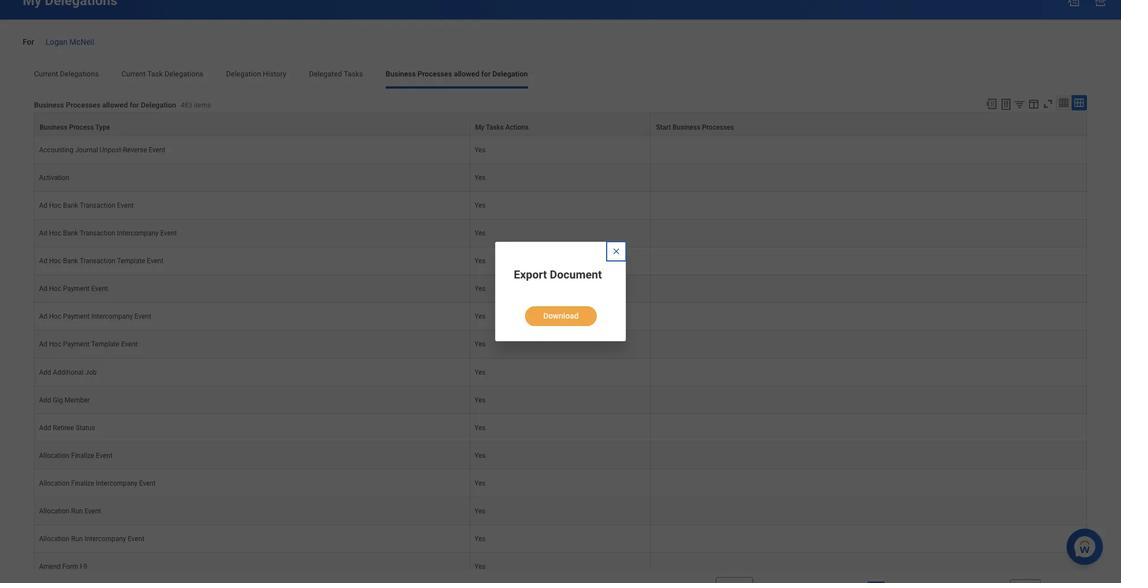Task type: describe. For each thing, give the bounding box(es) containing it.
tasks for delegated
[[344, 70, 363, 78]]

intercompany down allocation finalize event
[[96, 480, 137, 488]]

unpost
[[100, 119, 121, 127]]

ad hoc payment event element
[[39, 283, 108, 294]]

accounting journal unpost intercompany event
[[39, 119, 183, 127]]

payment for event
[[63, 286, 90, 294]]

ad hoc payment event
[[39, 286, 108, 294]]

business for business process type
[[40, 123, 67, 131]]

yes for amend form i-9
[[475, 564, 486, 572]]

processes for business processes allowed for delegation
[[418, 70, 452, 78]]

row containing ad hoc bank transaction event
[[34, 193, 1087, 220]]

export
[[514, 268, 547, 281]]

ad for ad hoc bank transaction event
[[39, 202, 47, 210]]

process
[[69, 123, 94, 131]]

row containing business process type
[[34, 113, 1087, 135]]

start business processes button
[[651, 113, 1087, 135]]

ad for ad hoc payment intercompany event
[[39, 313, 47, 321]]

1 yes from the top
[[475, 119, 486, 127]]

cell for ad hoc payment event
[[651, 276, 1087, 304]]

cell for ad hoc bank transaction event
[[651, 193, 1087, 220]]

export to worksheets image
[[1000, 98, 1013, 111]]

allowed for business processes allowed for delegation 483 items
[[102, 101, 128, 109]]

ad hoc bank transaction event
[[39, 202, 134, 210]]

transaction for event
[[80, 202, 115, 210]]

cell for ad hoc payment template event
[[651, 332, 1087, 359]]

5 cell from the top
[[651, 248, 1087, 276]]

hoc for ad hoc payment event
[[49, 286, 61, 294]]

i-
[[80, 564, 84, 572]]

1 vertical spatial template
[[91, 341, 120, 349]]

my tasks actions
[[475, 123, 529, 131]]

logan mcneil
[[46, 37, 94, 47]]

bank for ad hoc bank transaction event
[[63, 202, 78, 210]]

form
[[62, 564, 78, 572]]

accounting journal unpost intercompany event element
[[39, 117, 183, 127]]

start
[[656, 123, 671, 131]]

logan
[[46, 37, 68, 47]]

cell for activation
[[651, 165, 1087, 193]]

current for current task delegations
[[121, 70, 146, 78]]

hoc for ad hoc bank transaction intercompany event
[[49, 230, 61, 238]]

for for business processes allowed for delegation
[[481, 70, 491, 78]]

add additional job element
[[39, 367, 97, 377]]

bank for ad hoc bank transaction intercompany event
[[63, 230, 78, 238]]

10 cell from the top
[[651, 387, 1087, 415]]

yes for activation
[[475, 174, 486, 182]]

allocation for allocation run event
[[39, 508, 69, 516]]

business processes allowed for delegation 483 items
[[34, 101, 211, 109]]

yes for add additional job
[[475, 369, 486, 377]]

view printable version (pdf) image
[[1094, 0, 1108, 8]]

delegated
[[309, 70, 342, 78]]

download
[[543, 312, 579, 321]]

row containing add additional job
[[34, 359, 1087, 387]]

processes inside popup button
[[702, 123, 734, 131]]

current task delegations
[[121, 70, 203, 78]]

business processes allowed for delegation
[[386, 70, 528, 78]]

row containing add gig member
[[34, 387, 1087, 415]]

allocation for allocation finalize event
[[39, 453, 69, 460]]

cell for add retiree status
[[651, 415, 1087, 443]]

table image
[[1059, 97, 1070, 109]]

run for intercompany
[[71, 536, 83, 544]]

add for add additional job
[[39, 369, 51, 377]]

transaction for intercompany
[[80, 230, 115, 238]]

download region
[[514, 297, 608, 328]]

select to filter grid data image
[[1014, 98, 1026, 110]]

additional
[[53, 369, 83, 377]]

row containing amend form i-9
[[34, 554, 1087, 582]]

amend form i-9
[[39, 564, 87, 572]]

yes for ad hoc bank transaction intercompany event
[[475, 230, 486, 238]]

delegation for business processes allowed for delegation
[[493, 70, 528, 78]]

my
[[475, 123, 485, 131]]

row containing allocation finalize event
[[34, 443, 1087, 471]]

accounting for accounting journal unpost-reverse event
[[39, 147, 73, 155]]

delegated tasks
[[309, 70, 363, 78]]

hoc for ad hoc payment intercompany event
[[49, 313, 61, 321]]

allocation finalize event
[[39, 453, 113, 460]]

ad hoc bank transaction intercompany event
[[39, 230, 177, 238]]

hoc for ad hoc bank transaction event
[[49, 202, 61, 210]]

cell for allocation finalize event
[[651, 443, 1087, 471]]

16 yes from the top
[[475, 536, 486, 544]]

row containing ad hoc payment intercompany event
[[34, 304, 1087, 332]]

business for business processes allowed for delegation
[[386, 70, 416, 78]]

add for add gig member
[[39, 397, 51, 405]]

mcneil
[[69, 37, 94, 47]]

export to excel image
[[1067, 0, 1081, 8]]

intercompany up ad hoc payment template event element
[[91, 313, 133, 321]]

add gig member
[[39, 397, 90, 405]]

finalize for event
[[71, 453, 94, 460]]

row containing accounting journal unpost intercompany event
[[34, 109, 1087, 137]]

row containing allocation run event
[[34, 498, 1087, 526]]

row containing ad hoc bank transaction intercompany event
[[34, 220, 1087, 248]]

run for event
[[71, 508, 83, 516]]

accounting journal unpost-reverse event element
[[39, 144, 165, 155]]

amend form i-9 element
[[39, 561, 87, 572]]

allocation finalize intercompany event
[[39, 480, 156, 488]]

11 yes from the top
[[475, 397, 486, 405]]

row containing accounting journal unpost-reverse event
[[34, 137, 1087, 165]]

row containing ad hoc bank transaction template event
[[34, 248, 1087, 276]]

current delegations
[[34, 70, 99, 78]]

business process type button
[[35, 113, 470, 135]]

download button
[[525, 307, 597, 326]]

add retiree status
[[39, 425, 95, 433]]

close image
[[612, 247, 621, 256]]

ad hoc payment template event
[[39, 341, 138, 349]]

2 delegations from the left
[[165, 70, 203, 78]]

intercompany down business processes allowed for delegation 483 items on the left top of page
[[123, 119, 164, 127]]



Task type: locate. For each thing, give the bounding box(es) containing it.
tasks right delegated
[[344, 70, 363, 78]]

delegations down mcneil
[[60, 70, 99, 78]]

6 cell from the top
[[651, 276, 1087, 304]]

14 row from the top
[[34, 443, 1087, 471]]

tab list containing current delegations
[[23, 62, 1099, 89]]

ad hoc bank transaction intercompany event element
[[39, 228, 177, 238]]

current for current delegations
[[34, 70, 58, 78]]

row containing ad hoc payment event
[[34, 276, 1087, 304]]

2 transaction from the top
[[80, 230, 115, 238]]

cell
[[651, 137, 1087, 165], [651, 165, 1087, 193], [651, 193, 1087, 220], [651, 220, 1087, 248], [651, 248, 1087, 276], [651, 276, 1087, 304], [651, 304, 1087, 332], [651, 332, 1087, 359], [651, 359, 1087, 387], [651, 387, 1087, 415], [651, 415, 1087, 443], [651, 443, 1087, 471], [651, 471, 1087, 498], [651, 498, 1087, 526]]

bank inside ad hoc bank transaction intercompany event element
[[63, 230, 78, 238]]

reverse
[[123, 147, 147, 155]]

for up accounting journal unpost intercompany event element
[[130, 101, 139, 109]]

processes inside tab list
[[418, 70, 452, 78]]

row containing activation
[[34, 165, 1087, 193]]

17 yes from the top
[[475, 564, 486, 572]]

0 horizontal spatial current
[[34, 70, 58, 78]]

7 row from the top
[[34, 248, 1087, 276]]

1 row from the top
[[34, 109, 1087, 137]]

6 hoc from the top
[[49, 341, 61, 349]]

delegation left 483
[[141, 101, 176, 109]]

1 allocation from the top
[[39, 453, 69, 460]]

8 yes from the top
[[475, 313, 486, 321]]

allocation for allocation finalize intercompany event
[[39, 480, 69, 488]]

allocation run event element
[[39, 506, 101, 516]]

15 row from the top
[[34, 471, 1087, 498]]

2 yes from the top
[[475, 147, 486, 155]]

business inside tab list
[[386, 70, 416, 78]]

13 cell from the top
[[651, 471, 1087, 498]]

7 cell from the top
[[651, 304, 1087, 332]]

cell for allocation finalize intercompany event
[[651, 471, 1087, 498]]

2 hoc from the top
[[49, 230, 61, 238]]

hoc up add additional job element
[[49, 341, 61, 349]]

8 cell from the top
[[651, 332, 1087, 359]]

intercompany
[[123, 119, 164, 127], [117, 230, 159, 238], [91, 313, 133, 321], [96, 480, 137, 488], [85, 536, 126, 544]]

4 yes from the top
[[475, 202, 486, 210]]

allocation for allocation run intercompany event
[[39, 536, 69, 544]]

11 cell from the top
[[651, 415, 1087, 443]]

fullscreen image
[[1042, 98, 1055, 110]]

delegation up actions
[[493, 70, 528, 78]]

13 row from the top
[[34, 415, 1087, 443]]

18 row from the top
[[34, 554, 1087, 582]]

0 vertical spatial run
[[71, 508, 83, 516]]

start business processes
[[656, 123, 734, 131]]

1 transaction from the top
[[80, 202, 115, 210]]

accounting
[[39, 119, 73, 127], [39, 147, 73, 155]]

transaction up ad hoc bank transaction intercompany event element
[[80, 202, 115, 210]]

event
[[166, 119, 183, 127], [149, 147, 165, 155], [117, 202, 134, 210], [160, 230, 177, 238], [147, 258, 164, 266], [91, 286, 108, 294], [135, 313, 151, 321], [121, 341, 138, 349], [96, 453, 113, 460], [139, 480, 156, 488], [85, 508, 101, 516], [128, 536, 144, 544]]

run
[[71, 508, 83, 516], [71, 536, 83, 544]]

10 yes from the top
[[475, 369, 486, 377]]

allocation
[[39, 453, 69, 460], [39, 480, 69, 488], [39, 508, 69, 516], [39, 536, 69, 544]]

3 add from the top
[[39, 425, 51, 433]]

journal for unpost
[[75, 119, 98, 127]]

actions
[[506, 123, 529, 131]]

5 row from the top
[[34, 193, 1087, 220]]

1 vertical spatial for
[[130, 101, 139, 109]]

1 hoc from the top
[[49, 202, 61, 210]]

2 vertical spatial transaction
[[80, 258, 115, 266]]

ad hoc payment intercompany event element
[[39, 311, 151, 321]]

6 row from the top
[[34, 220, 1087, 248]]

transaction for template
[[80, 258, 115, 266]]

cell for ad hoc bank transaction intercompany event
[[651, 220, 1087, 248]]

delegation for business processes allowed for delegation 483 items
[[141, 101, 176, 109]]

journal for unpost-
[[75, 147, 98, 155]]

journal left unpost
[[75, 119, 98, 127]]

0 vertical spatial journal
[[75, 119, 98, 127]]

current down logan
[[34, 70, 58, 78]]

delegation
[[226, 70, 261, 78], [493, 70, 528, 78], [141, 101, 176, 109]]

0 vertical spatial template
[[117, 258, 145, 266]]

add left additional
[[39, 369, 51, 377]]

bank
[[63, 202, 78, 210], [63, 230, 78, 238], [63, 258, 78, 266]]

0 vertical spatial payment
[[63, 286, 90, 294]]

2 bank from the top
[[63, 230, 78, 238]]

1 horizontal spatial current
[[121, 70, 146, 78]]

1 horizontal spatial tasks
[[486, 123, 504, 131]]

2 vertical spatial bank
[[63, 258, 78, 266]]

status
[[76, 425, 95, 433]]

0 vertical spatial processes
[[418, 70, 452, 78]]

cell for allocation run event
[[651, 498, 1087, 526]]

allowed for business processes allowed for delegation
[[454, 70, 480, 78]]

yes for ad hoc bank transaction event
[[475, 202, 486, 210]]

processes for business processes allowed for delegation 483 items
[[66, 101, 100, 109]]

ad for ad hoc bank transaction template event
[[39, 258, 47, 266]]

allowed up accounting journal unpost intercompany event element
[[102, 101, 128, 109]]

activation
[[39, 174, 69, 182]]

template down ad hoc bank transaction intercompany event
[[117, 258, 145, 266]]

483
[[181, 101, 192, 109]]

9
[[84, 564, 87, 572]]

yes for allocation run event
[[475, 508, 486, 516]]

accounting left the type
[[39, 119, 73, 127]]

0 vertical spatial add
[[39, 369, 51, 377]]

intercompany up the 9
[[85, 536, 126, 544]]

2 horizontal spatial delegation
[[493, 70, 528, 78]]

12 cell from the top
[[651, 443, 1087, 471]]

1 current from the left
[[34, 70, 58, 78]]

13 yes from the top
[[475, 453, 486, 460]]

0 vertical spatial for
[[481, 70, 491, 78]]

add left gig
[[39, 397, 51, 405]]

2 payment from the top
[[63, 313, 90, 321]]

run up i-
[[71, 536, 83, 544]]

job
[[85, 369, 97, 377]]

2 vertical spatial payment
[[63, 341, 90, 349]]

12 row from the top
[[34, 387, 1087, 415]]

payment for template
[[63, 341, 90, 349]]

accounting up activation element
[[39, 147, 73, 155]]

processes
[[418, 70, 452, 78], [66, 101, 100, 109], [702, 123, 734, 131]]

3 hoc from the top
[[49, 258, 61, 266]]

bank inside ad hoc bank transaction event element
[[63, 202, 78, 210]]

3 ad from the top
[[39, 258, 47, 266]]

hoc for ad hoc payment template event
[[49, 341, 61, 349]]

retiree
[[53, 425, 74, 433]]

0 vertical spatial tasks
[[344, 70, 363, 78]]

tasks for my
[[486, 123, 504, 131]]

1 horizontal spatial for
[[481, 70, 491, 78]]

0 vertical spatial finalize
[[71, 453, 94, 460]]

accounting for accounting journal unpost intercompany event
[[39, 119, 73, 127]]

logan mcneil link
[[46, 35, 94, 47]]

2 horizontal spatial processes
[[702, 123, 734, 131]]

9 row from the top
[[34, 304, 1087, 332]]

4 allocation from the top
[[39, 536, 69, 544]]

0 horizontal spatial tasks
[[344, 70, 363, 78]]

accounting journal unpost-reverse event
[[39, 147, 165, 155]]

yes for ad hoc payment template event
[[475, 341, 486, 349]]

1 horizontal spatial delegations
[[165, 70, 203, 78]]

ad for ad hoc payment template event
[[39, 341, 47, 349]]

current
[[34, 70, 58, 78], [121, 70, 146, 78]]

business inside business process type popup button
[[40, 123, 67, 131]]

2 accounting from the top
[[39, 147, 73, 155]]

business
[[386, 70, 416, 78], [34, 101, 64, 109], [40, 123, 67, 131], [673, 123, 701, 131]]

history
[[263, 70, 286, 78]]

0 horizontal spatial allowed
[[102, 101, 128, 109]]

1 vertical spatial accounting
[[39, 147, 73, 155]]

2 row from the top
[[34, 113, 1087, 135]]

payment up ad hoc payment intercompany event element
[[63, 286, 90, 294]]

0 horizontal spatial processes
[[66, 101, 100, 109]]

for inside tab list
[[481, 70, 491, 78]]

9 yes from the top
[[475, 341, 486, 349]]

1 horizontal spatial delegation
[[226, 70, 261, 78]]

2 allocation from the top
[[39, 480, 69, 488]]

add additional job
[[39, 369, 97, 377]]

delegation left history
[[226, 70, 261, 78]]

bank inside ad hoc bank transaction template event element
[[63, 258, 78, 266]]

bank for ad hoc bank transaction template event
[[63, 258, 78, 266]]

add inside add gig member element
[[39, 397, 51, 405]]

0 horizontal spatial for
[[130, 101, 139, 109]]

cell for accounting journal unpost-reverse event
[[651, 137, 1087, 165]]

allocation run intercompany event
[[39, 536, 144, 544]]

ad hoc bank transaction event element
[[39, 200, 134, 210]]

2 run from the top
[[71, 536, 83, 544]]

14 cell from the top
[[651, 498, 1087, 526]]

gig
[[53, 397, 63, 405]]

payment for intercompany
[[63, 313, 90, 321]]

2 vertical spatial add
[[39, 425, 51, 433]]

add retiree status element
[[39, 422, 95, 433]]

1 cell from the top
[[651, 137, 1087, 165]]

business process type
[[40, 123, 110, 131]]

yes for allocation finalize event
[[475, 453, 486, 460]]

finalize down allocation finalize event
[[71, 480, 94, 488]]

0 vertical spatial accounting
[[39, 119, 73, 127]]

row containing add retiree status
[[34, 415, 1087, 443]]

allocation run event
[[39, 508, 101, 516]]

0 vertical spatial bank
[[63, 202, 78, 210]]

2 ad from the top
[[39, 230, 47, 238]]

7 yes from the top
[[475, 286, 486, 294]]

allowed up my
[[454, 70, 480, 78]]

12 yes from the top
[[475, 425, 486, 433]]

tasks
[[344, 70, 363, 78], [486, 123, 504, 131]]

1 vertical spatial run
[[71, 536, 83, 544]]

5 hoc from the top
[[49, 313, 61, 321]]

4 ad from the top
[[39, 286, 47, 294]]

payment up add additional job element
[[63, 341, 90, 349]]

activation element
[[39, 172, 69, 182]]

1 vertical spatial finalize
[[71, 480, 94, 488]]

cell for ad hoc payment intercompany event
[[651, 304, 1087, 332]]

add inside add additional job element
[[39, 369, 51, 377]]

3 payment from the top
[[63, 341, 90, 349]]

allocation finalize intercompany event element
[[39, 478, 156, 488]]

delegations right the task
[[165, 70, 203, 78]]

journal down process
[[75, 147, 98, 155]]

transaction
[[80, 202, 115, 210], [80, 230, 115, 238], [80, 258, 115, 266]]

1 payment from the top
[[63, 286, 90, 294]]

transaction up ad hoc bank transaction template event element
[[80, 230, 115, 238]]

2 journal from the top
[[75, 147, 98, 155]]

ad for ad hoc bank transaction intercompany event
[[39, 230, 47, 238]]

hoc up ad hoc payment event element
[[49, 258, 61, 266]]

business for business processes allowed for delegation 483 items
[[34, 101, 64, 109]]

3 cell from the top
[[651, 193, 1087, 220]]

1 horizontal spatial processes
[[418, 70, 452, 78]]

1 delegations from the left
[[60, 70, 99, 78]]

allowed
[[454, 70, 480, 78], [102, 101, 128, 109]]

add left retiree
[[39, 425, 51, 433]]

hoc down ad hoc bank transaction event
[[49, 230, 61, 238]]

17 row from the top
[[34, 526, 1087, 554]]

click to view/edit grid preferences image
[[1028, 98, 1040, 110]]

yes for accounting journal unpost-reverse event
[[475, 147, 486, 155]]

1 vertical spatial payment
[[63, 313, 90, 321]]

4 cell from the top
[[651, 220, 1087, 248]]

for
[[23, 37, 34, 47]]

export to excel image
[[985, 98, 998, 110]]

1 run from the top
[[71, 508, 83, 516]]

export document
[[514, 268, 602, 281]]

add
[[39, 369, 51, 377], [39, 397, 51, 405], [39, 425, 51, 433]]

8 row from the top
[[34, 276, 1087, 304]]

delegations
[[60, 70, 99, 78], [165, 70, 203, 78]]

1 add from the top
[[39, 369, 51, 377]]

business inside the start business processes popup button
[[673, 123, 701, 131]]

type
[[95, 123, 110, 131]]

current left the task
[[121, 70, 146, 78]]

16 row from the top
[[34, 498, 1087, 526]]

yes for ad hoc payment event
[[475, 286, 486, 294]]

toolbar
[[980, 95, 1087, 113]]

1 vertical spatial bank
[[63, 230, 78, 238]]

1 vertical spatial tasks
[[486, 123, 504, 131]]

amend
[[39, 564, 61, 572]]

ad hoc payment template event element
[[39, 339, 138, 349]]

11 row from the top
[[34, 359, 1087, 387]]

finalize down "status"
[[71, 453, 94, 460]]

2 add from the top
[[39, 397, 51, 405]]

template
[[117, 258, 145, 266], [91, 341, 120, 349]]

for up my
[[481, 70, 491, 78]]

ad for ad hoc payment event
[[39, 286, 47, 294]]

9 cell from the top
[[651, 359, 1087, 387]]

ad hoc bank transaction template event element
[[39, 256, 164, 266]]

allocation up allocation run event element
[[39, 480, 69, 488]]

export document dialog
[[495, 242, 626, 342]]

1 vertical spatial add
[[39, 397, 51, 405]]

1 vertical spatial processes
[[66, 101, 100, 109]]

yes for allocation finalize intercompany event
[[475, 480, 486, 488]]

1 finalize from the top
[[71, 453, 94, 460]]

my tasks actions button
[[470, 113, 651, 135]]

6 ad from the top
[[39, 341, 47, 349]]

3 row from the top
[[34, 137, 1087, 165]]

6 yes from the top
[[475, 258, 486, 266]]

2 finalize from the top
[[71, 480, 94, 488]]

hoc
[[49, 202, 61, 210], [49, 230, 61, 238], [49, 258, 61, 266], [49, 286, 61, 294], [49, 313, 61, 321], [49, 341, 61, 349]]

row containing ad hoc payment template event
[[34, 332, 1087, 359]]

4 hoc from the top
[[49, 286, 61, 294]]

cell for add additional job
[[651, 359, 1087, 387]]

15 yes from the top
[[475, 508, 486, 516]]

journal
[[75, 119, 98, 127], [75, 147, 98, 155]]

add gig member element
[[39, 395, 90, 405]]

yes
[[475, 119, 486, 127], [475, 147, 486, 155], [475, 174, 486, 182], [475, 202, 486, 210], [475, 230, 486, 238], [475, 258, 486, 266], [475, 286, 486, 294], [475, 313, 486, 321], [475, 341, 486, 349], [475, 369, 486, 377], [475, 397, 486, 405], [475, 425, 486, 433], [475, 453, 486, 460], [475, 480, 486, 488], [475, 508, 486, 516], [475, 536, 486, 544], [475, 564, 486, 572]]

payment down ad hoc payment event
[[63, 313, 90, 321]]

run up allocation run intercompany event element
[[71, 508, 83, 516]]

ad
[[39, 202, 47, 210], [39, 230, 47, 238], [39, 258, 47, 266], [39, 286, 47, 294], [39, 313, 47, 321], [39, 341, 47, 349]]

ad hoc bank transaction template event
[[39, 258, 164, 266]]

allocation down retiree
[[39, 453, 69, 460]]

allocation finalize event element
[[39, 450, 113, 460]]

allocation run intercompany event element
[[39, 534, 144, 544]]

3 bank from the top
[[63, 258, 78, 266]]

hoc up ad hoc payment intercompany event element
[[49, 286, 61, 294]]

3 yes from the top
[[475, 174, 486, 182]]

row containing allocation run intercompany event
[[34, 526, 1087, 554]]

finalize for intercompany
[[71, 480, 94, 488]]

transaction down ad hoc bank transaction intercompany event
[[80, 258, 115, 266]]

1 vertical spatial allowed
[[102, 101, 128, 109]]

yes for add retiree status
[[475, 425, 486, 433]]

1 vertical spatial transaction
[[80, 230, 115, 238]]

1 bank from the top
[[63, 202, 78, 210]]

for for business processes allowed for delegation 483 items
[[130, 101, 139, 109]]

bank down ad hoc bank transaction event
[[63, 230, 78, 238]]

delegation history
[[226, 70, 286, 78]]

document
[[550, 268, 602, 281]]

2 cell from the top
[[651, 165, 1087, 193]]

unpost-
[[100, 147, 123, 155]]

member
[[65, 397, 90, 405]]

hoc down activation
[[49, 202, 61, 210]]

5 yes from the top
[[475, 230, 486, 238]]

1 horizontal spatial allowed
[[454, 70, 480, 78]]

4 row from the top
[[34, 165, 1087, 193]]

payment
[[63, 286, 90, 294], [63, 313, 90, 321], [63, 341, 90, 349]]

tasks inside "popup button"
[[486, 123, 504, 131]]

intercompany up ad hoc bank transaction template event element
[[117, 230, 159, 238]]

add for add retiree status
[[39, 425, 51, 433]]

3 allocation from the top
[[39, 508, 69, 516]]

task
[[147, 70, 163, 78]]

template down ad hoc payment intercompany event
[[91, 341, 120, 349]]

ad hoc payment intercompany event
[[39, 313, 151, 321]]

1 accounting from the top
[[39, 119, 73, 127]]

finalize
[[71, 453, 94, 460], [71, 480, 94, 488]]

2 current from the left
[[121, 70, 146, 78]]

row containing allocation finalize intercompany event
[[34, 471, 1087, 498]]

for
[[481, 70, 491, 78], [130, 101, 139, 109]]

bank down activation
[[63, 202, 78, 210]]

items
[[194, 101, 211, 109]]

add inside add retiree status element
[[39, 425, 51, 433]]

bank up ad hoc payment event element
[[63, 258, 78, 266]]

1 ad from the top
[[39, 202, 47, 210]]

hoc for ad hoc bank transaction template event
[[49, 258, 61, 266]]

2 vertical spatial processes
[[702, 123, 734, 131]]

0 vertical spatial allowed
[[454, 70, 480, 78]]

0 vertical spatial transaction
[[80, 202, 115, 210]]

14 yes from the top
[[475, 480, 486, 488]]

3 transaction from the top
[[80, 258, 115, 266]]

0 horizontal spatial delegations
[[60, 70, 99, 78]]

allocation up allocation run intercompany event element
[[39, 508, 69, 516]]

expand table image
[[1074, 97, 1085, 109]]

1 journal from the top
[[75, 119, 98, 127]]

row
[[34, 109, 1087, 137], [34, 113, 1087, 135], [34, 137, 1087, 165], [34, 165, 1087, 193], [34, 193, 1087, 220], [34, 220, 1087, 248], [34, 248, 1087, 276], [34, 276, 1087, 304], [34, 304, 1087, 332], [34, 332, 1087, 359], [34, 359, 1087, 387], [34, 387, 1087, 415], [34, 415, 1087, 443], [34, 443, 1087, 471], [34, 471, 1087, 498], [34, 498, 1087, 526], [34, 526, 1087, 554], [34, 554, 1087, 582]]

1 vertical spatial journal
[[75, 147, 98, 155]]

hoc down ad hoc payment event
[[49, 313, 61, 321]]

yes for ad hoc payment intercompany event
[[475, 313, 486, 321]]

5 ad from the top
[[39, 313, 47, 321]]

allocation up amend form i-9 element
[[39, 536, 69, 544]]

0 horizontal spatial delegation
[[141, 101, 176, 109]]

tab list
[[23, 62, 1099, 89]]

10 row from the top
[[34, 332, 1087, 359]]

tasks right my
[[486, 123, 504, 131]]



Task type: vqa. For each thing, say whether or not it's contained in the screenshot.
Ad Hoc Bank Transaction Event
yes



